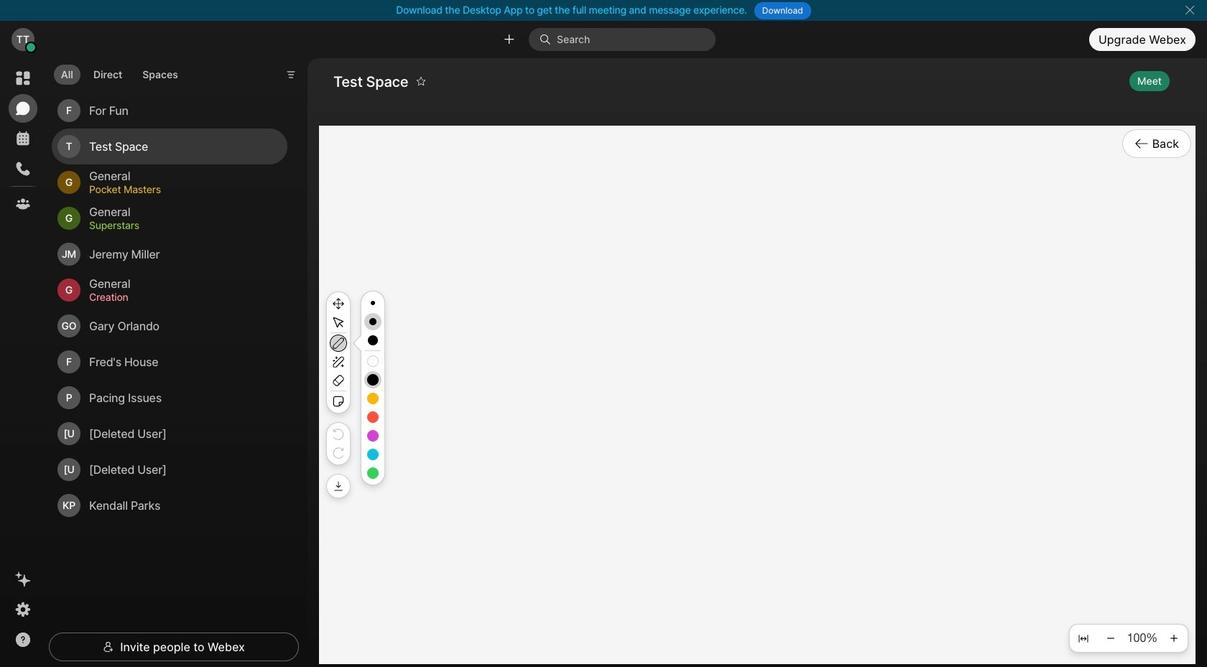 Task type: locate. For each thing, give the bounding box(es) containing it.
general list item down pocket masters element
[[52, 201, 287, 237]]

wrapper image
[[540, 34, 557, 45], [26, 43, 36, 53]]

general list item down 'superstars' element
[[52, 273, 287, 309]]

navigation
[[0, 58, 46, 668]]

[deleted user] list item
[[52, 416, 287, 452], [52, 452, 287, 488]]

pacing issues list item
[[52, 380, 287, 416]]

messaging, has no new notifications image
[[14, 100, 32, 117]]

2 [deleted user] list item from the top
[[52, 452, 287, 488]]

1 horizontal spatial wrapper image
[[540, 34, 557, 45]]

wrapper image up dashboard image
[[26, 43, 36, 53]]

add to favorites image
[[416, 70, 426, 93]]

1 [deleted user] list item from the top
[[52, 416, 287, 452]]

calls image
[[14, 160, 32, 177]]

tab list
[[50, 56, 189, 89]]

teams, has no new notifications image
[[14, 195, 32, 213]]

0 horizontal spatial wrapper image
[[26, 43, 36, 53]]

general list item up 'superstars' element
[[52, 165, 287, 201]]

gary orlando list item
[[52, 309, 287, 344]]

wrapper image right connect people image
[[540, 34, 557, 45]]

general list item
[[52, 165, 287, 201], [52, 201, 287, 237], [52, 273, 287, 309]]

back image
[[1134, 137, 1149, 151]]

settings image
[[14, 601, 32, 619]]



Task type: vqa. For each thing, say whether or not it's contained in the screenshot.
Messaging tab
no



Task type: describe. For each thing, give the bounding box(es) containing it.
1 general list item from the top
[[52, 165, 287, 201]]

kendall parks list item
[[52, 488, 287, 524]]

wrapper image
[[103, 642, 114, 653]]

fred's house list item
[[52, 344, 287, 380]]

what's new image
[[14, 571, 32, 588]]

pocket masters element
[[89, 182, 270, 198]]

meetings image
[[14, 130, 32, 147]]

creation element
[[89, 290, 270, 306]]

test space list item
[[52, 129, 287, 165]]

3 general list item from the top
[[52, 273, 287, 309]]

webex tab list
[[9, 64, 37, 218]]

superstars element
[[89, 218, 270, 234]]

dashboard image
[[14, 70, 32, 87]]

connect people image
[[502, 33, 516, 46]]

jeremy miller list item
[[52, 237, 287, 273]]

filter by image
[[286, 69, 297, 81]]

for fun list item
[[52, 93, 287, 129]]

cancel_16 image
[[1184, 4, 1196, 16]]

2 general list item from the top
[[52, 201, 287, 237]]

help image
[[14, 632, 32, 649]]



